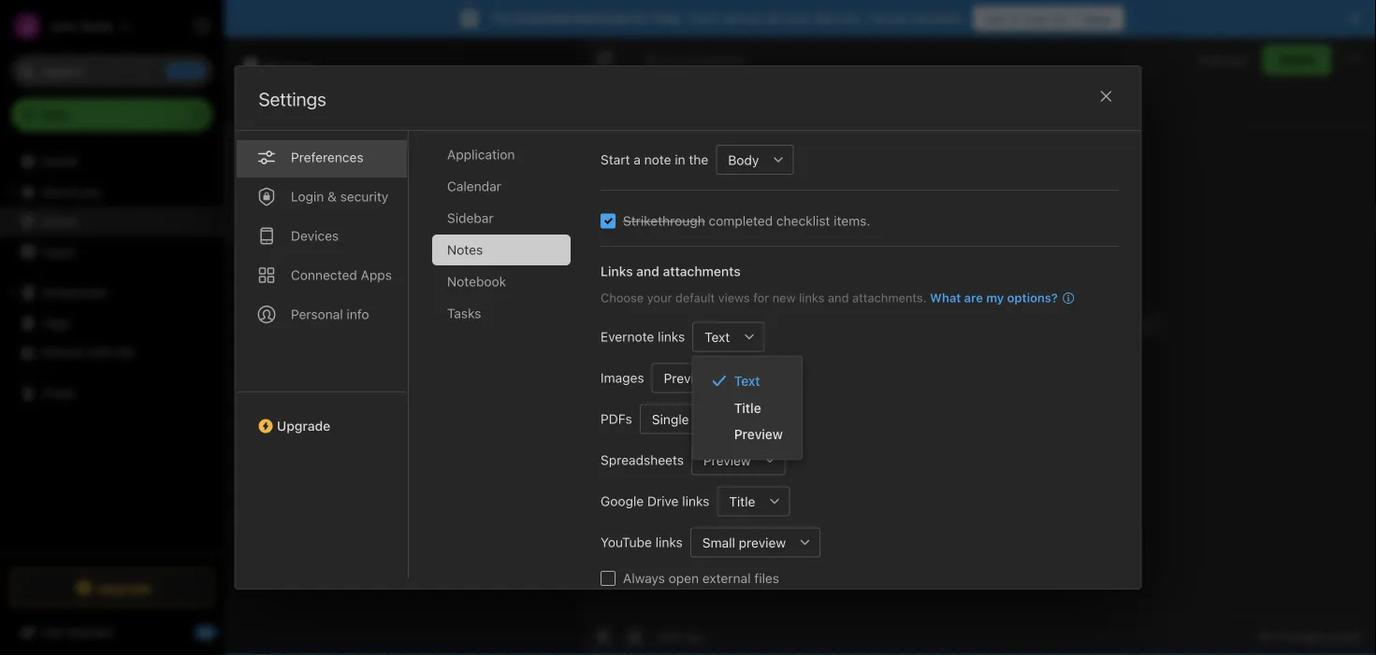 Task type: locate. For each thing, give the bounding box(es) containing it.
notes inside tab
[[447, 242, 482, 258]]

notebook inside tab
[[447, 274, 506, 290]]

0 vertical spatial preview button
[[651, 364, 715, 393]]

all
[[1259, 630, 1273, 644]]

1 vertical spatial preview
[[734, 427, 783, 443]]

preview button up title button
[[691, 446, 755, 476]]

first notebook
[[661, 52, 745, 67]]

note right 1
[[256, 96, 283, 111]]

notes down shortcuts
[[41, 214, 77, 229]]

new
[[772, 291, 795, 305]]

settings right 1
[[259, 88, 326, 110]]

0 vertical spatial a
[[633, 152, 640, 168]]

get it free for 7 days
[[985, 11, 1113, 26]]

note window element
[[581, 37, 1376, 656]]

your down links and attachments
[[647, 291, 672, 305]]

preview button up single page button
[[651, 364, 715, 393]]

only you
[[1198, 53, 1248, 67]]

choose
[[600, 291, 643, 305]]

free:
[[652, 11, 684, 26]]

preview
[[663, 371, 711, 386], [734, 427, 783, 443], [703, 453, 750, 469]]

tasks down the notebook tab
[[447, 306, 481, 321]]

0 vertical spatial settings
[[236, 19, 284, 33]]

notes up 1 note
[[265, 56, 316, 78]]

preview
[[738, 535, 785, 551]]

the
[[688, 152, 708, 168]]

1 vertical spatial your
[[647, 291, 672, 305]]

title up preview link
[[734, 400, 761, 416]]

tab list for application
[[235, 121, 408, 579]]

0 horizontal spatial for
[[631, 11, 649, 26]]

2 vertical spatial preview
[[703, 453, 750, 469]]

1 vertical spatial title
[[729, 494, 755, 510]]

tab list containing application
[[432, 139, 585, 579]]

0 vertical spatial evernote
[[516, 11, 571, 26]]

small preview
[[702, 535, 785, 551]]

1 horizontal spatial notes
[[265, 56, 316, 78]]

1 horizontal spatial your
[[784, 11, 811, 26]]

a
[[633, 152, 640, 168], [249, 203, 255, 217]]

add a reminder image
[[592, 626, 615, 648]]

Select303 checkbox
[[600, 214, 615, 229]]

free
[[1022, 11, 1048, 26]]

0 horizontal spatial notebook
[[447, 274, 506, 290]]

0 horizontal spatial your
[[647, 291, 672, 305]]

1 vertical spatial notebook
[[447, 274, 506, 290]]

&
[[327, 189, 336, 205]]

devices.
[[814, 11, 864, 26]]

tree
[[0, 147, 225, 553]]

for inside button
[[1051, 11, 1069, 26]]

0 horizontal spatial personal
[[290, 307, 343, 322]]

1 vertical spatial evernote
[[600, 329, 654, 345]]

0 vertical spatial text
[[704, 330, 729, 345]]

tasks
[[41, 244, 75, 259], [447, 306, 481, 321]]

title up the small preview button
[[729, 494, 755, 510]]

0 vertical spatial notebook
[[690, 52, 745, 67]]

0 vertical spatial note
[[256, 96, 283, 111]]

devices
[[290, 228, 338, 244]]

and left attachments.
[[827, 291, 849, 305]]

notebook down try evernote personal for free: sync across all your devices. cancel anytime.
[[690, 52, 745, 67]]

Search text field
[[24, 54, 200, 88]]

apps
[[360, 268, 391, 283]]

always
[[623, 571, 665, 587]]

0 horizontal spatial and
[[636, 264, 659, 279]]

preview inside field
[[703, 453, 750, 469]]

Choose default view option for PDFs field
[[639, 405, 757, 435]]

1 horizontal spatial upgrade button
[[235, 392, 407, 442]]

Always open external files checkbox
[[600, 572, 615, 587]]

1 horizontal spatial text
[[734, 374, 760, 389]]

0 vertical spatial personal
[[574, 11, 628, 26]]

login
[[290, 189, 323, 205]]

upgrade
[[276, 419, 330, 434], [97, 581, 152, 596]]

1 horizontal spatial tab list
[[432, 139, 585, 579]]

evernote right try
[[516, 11, 571, 26]]

1 horizontal spatial upgrade
[[276, 419, 330, 434]]

personal
[[574, 11, 628, 26], [290, 307, 343, 322]]

images
[[600, 371, 644, 386]]

a right start
[[633, 152, 640, 168]]

1 vertical spatial notes
[[41, 214, 77, 229]]

text up title link
[[734, 374, 760, 389]]

calendar tab
[[432, 171, 570, 202]]

Choose default view option for YouTube links field
[[690, 528, 820, 558]]

personal up expand note icon
[[574, 11, 628, 26]]

tasks up notebooks
[[41, 244, 75, 259]]

notebook
[[690, 52, 745, 67], [447, 274, 506, 290]]

attachments
[[662, 264, 740, 279]]

a left few
[[249, 203, 255, 217]]

evernote down choose
[[600, 329, 654, 345]]

2 horizontal spatial for
[[1051, 11, 1069, 26]]

and
[[636, 264, 659, 279], [827, 291, 849, 305]]

1 horizontal spatial personal
[[574, 11, 628, 26]]

files
[[754, 571, 779, 587]]

Note Editor text field
[[581, 127, 1376, 617]]

tags
[[42, 315, 71, 330]]

1 vertical spatial personal
[[290, 307, 343, 322]]

for left 7 at the right of page
[[1051, 11, 1069, 26]]

and right links
[[636, 264, 659, 279]]

you
[[1227, 53, 1248, 67]]

preview button
[[651, 364, 715, 393], [691, 446, 755, 476]]

note
[[256, 96, 283, 111], [644, 152, 671, 168]]

tooltip
[[452, 49, 553, 86]]

1 vertical spatial tasks
[[447, 306, 481, 321]]

1 horizontal spatial note
[[644, 152, 671, 168]]

upgrade button
[[235, 392, 407, 442], [11, 570, 213, 607]]

your right all
[[784, 11, 811, 26]]

Choose default view option for Google Drive links field
[[716, 487, 789, 517]]

settings right settings icon
[[236, 19, 284, 33]]

1 horizontal spatial tasks
[[447, 306, 481, 321]]

text down views
[[704, 330, 729, 345]]

personal down connected
[[290, 307, 343, 322]]

settings inside tooltip
[[236, 19, 284, 33]]

text link
[[693, 368, 802, 395]]

preview down preview link
[[703, 453, 750, 469]]

0 vertical spatial upgrade
[[276, 419, 330, 434]]

0 horizontal spatial note
[[256, 96, 283, 111]]

0 vertical spatial tasks
[[41, 244, 75, 259]]

me
[[116, 345, 135, 360]]

ago
[[325, 203, 345, 217]]

1 horizontal spatial a
[[633, 152, 640, 168]]

2 horizontal spatial notes
[[447, 242, 482, 258]]

0 horizontal spatial text
[[704, 330, 729, 345]]

notebook tab
[[432, 267, 570, 298]]

title link
[[693, 395, 802, 422]]

items.
[[833, 213, 870, 229]]

google
[[600, 494, 643, 509]]

notebook down notes tab
[[447, 274, 506, 290]]

notes down sidebar
[[447, 242, 482, 258]]

1 vertical spatial note
[[644, 152, 671, 168]]

tab list
[[235, 121, 408, 579], [432, 139, 585, 579]]

1 horizontal spatial and
[[827, 291, 849, 305]]

evernote
[[516, 11, 571, 26], [600, 329, 654, 345]]

sidebar
[[447, 211, 493, 226]]

0 horizontal spatial tab list
[[235, 121, 408, 579]]

0 vertical spatial upgrade button
[[235, 392, 407, 442]]

preview up the single page on the bottom of page
[[663, 371, 711, 386]]

note left the in
[[644, 152, 671, 168]]

0 horizontal spatial upgrade button
[[11, 570, 213, 607]]

text inside dropdown list menu
[[734, 374, 760, 389]]

0 horizontal spatial a
[[249, 203, 255, 217]]

your
[[784, 11, 811, 26], [647, 291, 672, 305]]

views
[[718, 291, 750, 305]]

new
[[41, 107, 68, 123]]

1 vertical spatial upgrade button
[[11, 570, 213, 607]]

are
[[964, 291, 983, 305]]

for left new
[[753, 291, 769, 305]]

0 vertical spatial title
[[734, 400, 761, 416]]

for left free:
[[631, 11, 649, 26]]

notebooks
[[42, 285, 108, 300]]

tab list containing preferences
[[235, 121, 408, 579]]

title inside dropdown list menu
[[734, 400, 761, 416]]

title
[[734, 400, 761, 416], [729, 494, 755, 510]]

Choose default view option for Evernote links field
[[692, 322, 764, 352]]

1
[[247, 96, 253, 111]]

strikethrough
[[623, 213, 705, 229]]

with
[[87, 345, 113, 360]]

trash
[[41, 386, 75, 401]]

all
[[767, 11, 780, 26]]

None search field
[[24, 54, 200, 88]]

0 horizontal spatial notes
[[41, 214, 77, 229]]

1 horizontal spatial notebook
[[690, 52, 745, 67]]

links left text button
[[657, 329, 685, 345]]

across
[[724, 11, 763, 26]]

options?
[[1007, 291, 1057, 305]]

choose your default views for new links and attachments.
[[600, 291, 926, 305]]

spreadsheets
[[600, 453, 683, 468]]

1 vertical spatial upgrade
[[97, 581, 152, 596]]

what are my options?
[[929, 291, 1057, 305]]

sync
[[690, 11, 720, 26]]

preview inside choose default view option for images field
[[663, 371, 711, 386]]

always open external files
[[623, 571, 779, 587]]

1 vertical spatial settings
[[259, 88, 326, 110]]

settings
[[236, 19, 284, 33], [259, 88, 326, 110]]

1 vertical spatial text
[[734, 374, 760, 389]]

links
[[799, 291, 824, 305], [657, 329, 685, 345], [682, 494, 709, 509], [655, 535, 682, 551]]

preview down title link
[[734, 427, 783, 443]]

0 horizontal spatial tasks
[[41, 244, 75, 259]]

text
[[704, 330, 729, 345], [734, 374, 760, 389]]

it
[[1010, 11, 1019, 26]]

2 vertical spatial notes
[[447, 242, 482, 258]]

first
[[661, 52, 686, 67]]

0 vertical spatial preview
[[663, 371, 711, 386]]



Task type: describe. For each thing, give the bounding box(es) containing it.
page
[[692, 412, 722, 427]]

first notebook button
[[638, 47, 752, 73]]

links right new
[[799, 291, 824, 305]]

home link
[[0, 147, 225, 177]]

1 vertical spatial a
[[249, 203, 255, 217]]

1 horizontal spatial for
[[753, 291, 769, 305]]

preferences
[[290, 150, 363, 165]]

links up open
[[655, 535, 682, 551]]

youtube
[[600, 535, 652, 551]]

tasks tab
[[432, 299, 570, 329]]

0 horizontal spatial evernote
[[516, 11, 571, 26]]

text inside button
[[704, 330, 729, 345]]

google drive links
[[600, 494, 709, 509]]

what
[[929, 291, 961, 305]]

anytime.
[[913, 11, 964, 26]]

home
[[41, 154, 77, 169]]

preview link
[[693, 422, 802, 448]]

notebook inside button
[[690, 52, 745, 67]]

login & security
[[290, 189, 388, 205]]

security
[[340, 189, 388, 205]]

for for 7
[[1051, 11, 1069, 26]]

shared
[[41, 345, 84, 360]]

evernote links
[[600, 329, 685, 345]]

text button
[[692, 322, 734, 352]]

application
[[447, 147, 514, 162]]

youtube links
[[600, 535, 682, 551]]

checklist
[[776, 213, 830, 229]]

tasks button
[[0, 237, 224, 267]]

saved
[[1328, 630, 1361, 644]]

small preview button
[[690, 528, 790, 558]]

expand notebooks image
[[5, 285, 20, 300]]

days
[[1083, 11, 1113, 26]]

trash link
[[0, 379, 224, 409]]

start a note in the
[[600, 152, 708, 168]]

sidebar tab
[[432, 203, 570, 234]]

connected apps
[[290, 268, 391, 283]]

notebooks link
[[0, 278, 224, 308]]

small
[[702, 535, 735, 551]]

1 horizontal spatial evernote
[[600, 329, 654, 345]]

external
[[702, 571, 750, 587]]

shared with me
[[41, 345, 135, 360]]

0 vertical spatial your
[[784, 11, 811, 26]]

try
[[493, 11, 512, 26]]

expand note image
[[594, 49, 616, 71]]

7
[[1072, 11, 1080, 26]]

tags button
[[0, 308, 224, 338]]

only
[[1198, 53, 1224, 67]]

title inside button
[[729, 494, 755, 510]]

0 vertical spatial and
[[636, 264, 659, 279]]

Choose default view option for Spreadsheets field
[[691, 446, 785, 476]]

strikethrough completed checklist items.
[[623, 213, 870, 229]]

body
[[728, 152, 759, 168]]

connected
[[290, 268, 357, 283]]

untitled
[[249, 145, 298, 160]]

minutes
[[280, 203, 322, 217]]

dropdown list menu
[[693, 368, 802, 448]]

new button
[[11, 98, 213, 132]]

a few minutes ago
[[249, 203, 345, 217]]

upgrade button inside tab list
[[235, 392, 407, 442]]

notes link
[[0, 207, 224, 237]]

Start a new note in the body or title. field
[[715, 145, 793, 175]]

tab list for start a note in the
[[432, 139, 585, 579]]

shortcuts button
[[0, 177, 224, 207]]

calendar
[[447, 179, 501, 194]]

tasks inside tab
[[447, 306, 481, 321]]

share button
[[1263, 45, 1331, 75]]

pdfs
[[600, 412, 632, 427]]

single page
[[651, 412, 722, 427]]

cancel
[[868, 11, 909, 26]]

get
[[985, 11, 1007, 26]]

1 vertical spatial preview button
[[691, 446, 755, 476]]

open
[[668, 571, 698, 587]]

add tag image
[[624, 626, 646, 648]]

links
[[600, 264, 632, 279]]

for for free:
[[631, 11, 649, 26]]

try evernote personal for free: sync across all your devices. cancel anytime.
[[493, 11, 964, 26]]

0 vertical spatial notes
[[265, 56, 316, 78]]

preview for bottommost preview button
[[703, 453, 750, 469]]

links and attachments
[[600, 264, 740, 279]]

tasks inside button
[[41, 244, 75, 259]]

start
[[600, 152, 630, 168]]

shortcuts
[[42, 184, 101, 199]]

notes tab
[[432, 235, 570, 266]]

personal info
[[290, 307, 369, 322]]

my
[[986, 291, 1004, 305]]

attachments.
[[852, 291, 926, 305]]

Choose default view option for Images field
[[651, 364, 745, 393]]

close image
[[1095, 85, 1117, 108]]

settings image
[[191, 15, 213, 37]]

single page button
[[639, 405, 727, 435]]

all changes saved
[[1259, 630, 1361, 644]]

default
[[675, 291, 714, 305]]

1 vertical spatial and
[[827, 291, 849, 305]]

links right drive
[[682, 494, 709, 509]]

tree containing home
[[0, 147, 225, 553]]

share
[[1279, 52, 1315, 67]]

info
[[346, 307, 369, 322]]

few
[[258, 203, 277, 217]]

settings tooltip
[[208, 7, 299, 44]]

application tab
[[432, 139, 570, 170]]

0 horizontal spatial upgrade
[[97, 581, 152, 596]]

preview inside dropdown list menu
[[734, 427, 783, 443]]

preview for topmost preview button
[[663, 371, 711, 386]]



Task type: vqa. For each thing, say whether or not it's contained in the screenshot.
leftmost Text
yes



